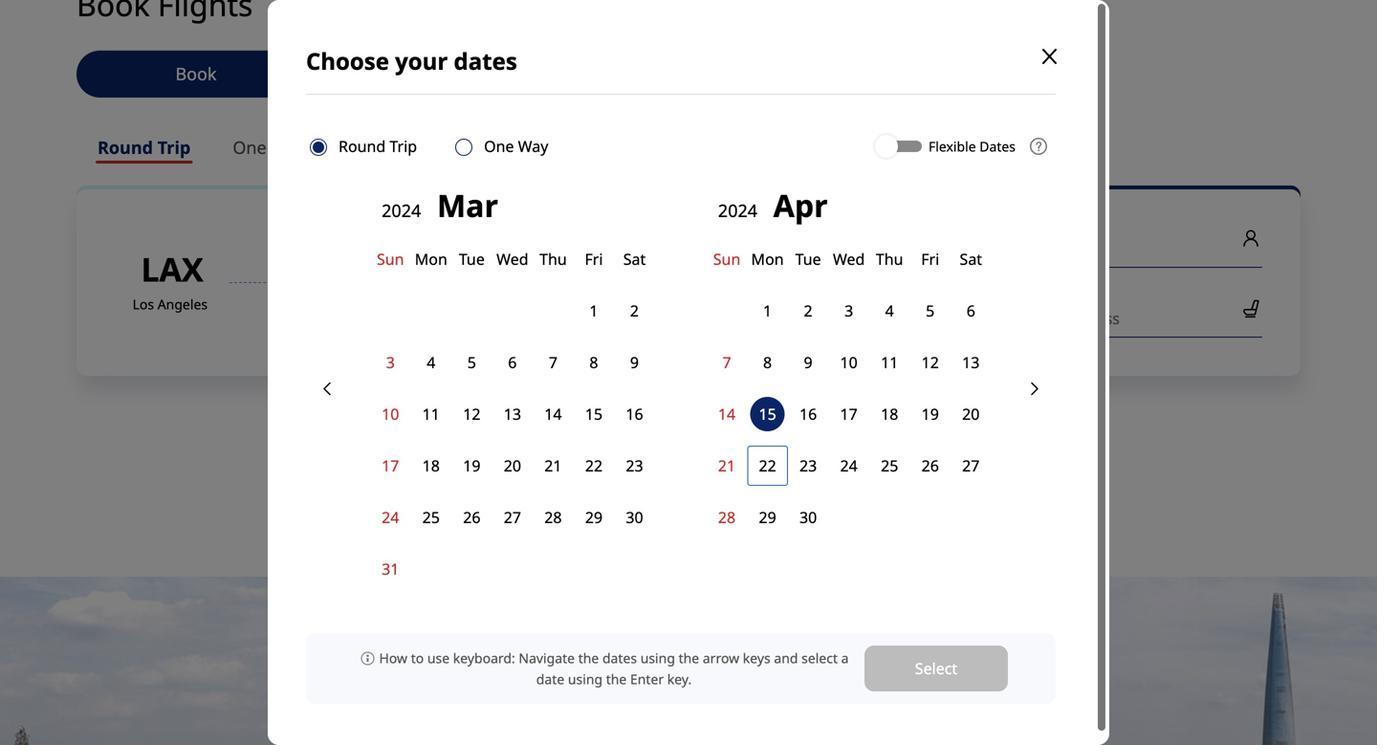 Task type: vqa. For each thing, say whether or not it's contained in the screenshot.
the Sat to the left
yes



Task type: locate. For each thing, give the bounding box(es) containing it.
25 button
[[869, 440, 910, 492], [411, 492, 452, 543]]

round trip down mileage
[[339, 136, 417, 156]]

1 horizontal spatial 17
[[840, 404, 858, 424]]

1 15 button from the left
[[574, 388, 614, 440]]

sun for mar
[[377, 249, 404, 269]]

tue down mar
[[459, 249, 485, 269]]

1 vertical spatial dates
[[602, 649, 637, 667]]

8 for second 8 button from the right
[[590, 352, 598, 373]]

14
[[544, 404, 562, 424], [718, 404, 736, 424]]

2024
[[382, 199, 426, 222], [718, 199, 762, 222]]

31 button
[[370, 543, 411, 595]]

dates
[[454, 45, 517, 77], [602, 649, 637, 667]]

date left return
[[755, 279, 794, 302]]

0 vertical spatial 19
[[922, 404, 939, 424]]

the
[[578, 649, 599, 667], [679, 649, 699, 667], [606, 670, 627, 688]]

0 horizontal spatial fri
[[585, 249, 603, 269]]

2024 down the multi-segments
[[382, 199, 426, 222]]

trip
[[390, 136, 417, 156], [158, 136, 191, 159]]

8 button
[[574, 337, 614, 388], [747, 337, 788, 388]]

0 vertical spatial dates
[[454, 45, 517, 77]]

date
[[755, 279, 794, 302], [868, 279, 907, 302], [536, 670, 564, 688]]

1 horizontal spatial wed
[[833, 249, 865, 269]]

1 8 from the left
[[590, 352, 598, 373]]

2 2024 from the left
[[718, 199, 762, 222]]

select right a
[[915, 658, 958, 679]]

0 horizontal spatial sat
[[623, 249, 646, 269]]

2 one way from the left
[[233, 136, 305, 159]]

keyboard:
[[453, 649, 515, 667]]

3
[[845, 300, 853, 321], [386, 352, 395, 373]]

2 button for apr
[[788, 285, 829, 337]]

mileage
[[366, 62, 430, 85]]

4 button
[[869, 285, 910, 337], [411, 337, 452, 388]]

1 horizontal spatial 3
[[845, 300, 853, 321]]

1 horizontal spatial fri
[[921, 249, 939, 269]]

1
[[590, 300, 598, 321], [763, 300, 772, 321]]

1 30 button from the left
[[614, 492, 655, 543]]

2 7 from the left
[[723, 352, 731, 373]]

dates right your
[[454, 45, 517, 77]]

1 vertical spatial 25
[[422, 507, 440, 527]]

1 horizontal spatial 1 button
[[747, 285, 788, 337]]

1 30 from the left
[[626, 507, 643, 527]]

1 1 button from the left
[[574, 285, 614, 337]]

1 horizontal spatial 8
[[763, 352, 772, 373]]

10
[[840, 352, 858, 373], [382, 404, 399, 424]]

16
[[626, 404, 643, 424], [800, 404, 817, 424]]

15 button
[[574, 388, 614, 440], [747, 388, 788, 440]]

1 horizontal spatial 27
[[962, 455, 980, 476]]

2 1 from the left
[[763, 300, 772, 321]]

1 14 from the left
[[544, 404, 562, 424]]

8 for 1st 8 button from right
[[763, 352, 772, 373]]

2 23 from the left
[[800, 455, 817, 476]]

1 vertical spatial 20
[[504, 455, 521, 476]]

24 button
[[829, 440, 869, 492], [370, 492, 411, 543]]

27 button
[[951, 440, 991, 492], [492, 492, 533, 543]]

select for select cabin class
[[996, 308, 1039, 329]]

0 horizontal spatial 16 button
[[614, 388, 655, 440]]

0 horizontal spatial 3
[[386, 352, 395, 373]]

select for select
[[915, 658, 958, 679]]

mon
[[415, 249, 447, 269], [751, 249, 784, 269]]

1 horizontal spatial 29
[[759, 507, 776, 527]]

wed up return
[[833, 249, 865, 269]]

2 horizontal spatial the
[[679, 649, 699, 667]]

18
[[881, 404, 898, 424], [422, 455, 440, 476]]

0 horizontal spatial 15 button
[[574, 388, 614, 440]]

19 button
[[910, 388, 951, 440], [452, 440, 492, 492]]

1 button for mar
[[574, 285, 614, 337]]

0 horizontal spatial 20 button
[[492, 440, 533, 492]]

booking
[[435, 62, 501, 85]]

flexible dates button
[[871, 136, 1016, 156]]

12 button
[[910, 337, 951, 388], [452, 388, 492, 440]]

2 9 from the left
[[804, 352, 813, 373]]

1 2 from the left
[[630, 300, 639, 321]]

0 horizontal spatial 14 button
[[533, 388, 574, 440]]

0 horizontal spatial 9 button
[[614, 337, 655, 388]]

0 horizontal spatial 8
[[590, 352, 598, 373]]

6 for 6 button to the right
[[967, 300, 975, 321]]

1 horizontal spatial tue
[[795, 249, 821, 269]]

2 fri from the left
[[921, 249, 939, 269]]

1 horizontal spatial 20
[[962, 404, 980, 424]]

21
[[544, 455, 562, 476], [718, 455, 736, 476]]

0 vertical spatial 18
[[881, 404, 898, 424]]

2 mon from the left
[[751, 249, 784, 269]]

date down navigate
[[536, 670, 564, 688]]

1 21 button from the left
[[533, 440, 574, 492]]

mileage booking
[[366, 62, 501, 85]]

2 8 button from the left
[[747, 337, 788, 388]]

1 horizontal spatial date
[[755, 279, 794, 302]]

1 horizontal spatial 8 button
[[747, 337, 788, 388]]

tue for apr
[[795, 249, 821, 269]]

9
[[630, 352, 639, 373], [804, 352, 813, 373]]

1 sun from the left
[[377, 249, 404, 269]]

29
[[585, 507, 603, 527], [759, 507, 776, 527]]

0 horizontal spatial 1
[[590, 300, 598, 321]]

tab list containing mileage booking
[[77, 50, 555, 98]]

1 tue from the left
[[459, 249, 485, 269]]

5
[[926, 300, 935, 321], [467, 352, 476, 373]]

2 round trip from the left
[[98, 136, 191, 159]]

multi-
[[347, 136, 394, 159]]

1 vertical spatial 13
[[504, 404, 521, 424]]

9 for 2nd 9 button
[[804, 352, 813, 373]]

2 8 from the left
[[763, 352, 772, 373]]

0 horizontal spatial one way
[[233, 136, 305, 159]]

one right segments
[[484, 136, 514, 156]]

0 horizontal spatial 9
[[630, 352, 639, 373]]

22 button right "search"
[[747, 440, 788, 492]]

19 for rightmost 19 button
[[922, 404, 939, 424]]

8
[[590, 352, 598, 373], [763, 352, 772, 373]]

1 horizontal spatial mon
[[751, 249, 784, 269]]

departure
[[662, 279, 751, 302]]

0 horizontal spatial 2 button
[[614, 285, 655, 337]]

1 horizontal spatial round trip
[[339, 136, 417, 156]]

0 vertical spatial using
[[641, 649, 675, 667]]

1 horizontal spatial 4
[[885, 300, 894, 321]]

2 horizontal spatial date
[[868, 279, 907, 302]]

7 for 1st 7 button from the right
[[723, 352, 731, 373]]

round trip
[[339, 136, 417, 156], [98, 136, 191, 159]]

11
[[881, 352, 898, 373], [422, 404, 440, 424]]

7 for second 7 button from right
[[549, 352, 558, 373]]

2 thu from the left
[[876, 249, 903, 269]]

keys
[[743, 649, 771, 667]]

key.
[[667, 670, 692, 688]]

1 15 from the left
[[585, 404, 603, 424]]

to
[[474, 247, 510, 291]]

1 wed from the left
[[497, 249, 529, 269]]

1 vertical spatial 18
[[422, 455, 440, 476]]

1 vertical spatial 26
[[463, 507, 481, 527]]

trip down mileage
[[390, 136, 417, 156]]

the left enter
[[606, 670, 627, 688]]

1 vertical spatial 12
[[463, 404, 481, 424]]

28 button
[[533, 492, 574, 543], [707, 492, 747, 543]]

1 horizontal spatial 22 button
[[747, 440, 788, 492]]

1 round trip from the left
[[339, 136, 417, 156]]

6 button left select cabin class
[[951, 285, 991, 337]]

23
[[626, 455, 643, 476], [800, 455, 817, 476]]

1 horizontal spatial 28
[[718, 507, 736, 527]]

17
[[840, 404, 858, 424], [382, 455, 399, 476]]

select inside select button
[[915, 658, 958, 679]]

trip inside document
[[390, 136, 417, 156]]

2 sun from the left
[[713, 249, 741, 269]]

wed
[[497, 249, 529, 269], [833, 249, 865, 269]]

1 horizontal spatial 21
[[718, 455, 736, 476]]

one down 'book' button
[[233, 136, 267, 159]]

0 horizontal spatial 1 button
[[574, 285, 614, 337]]

2 2 button from the left
[[788, 285, 829, 337]]

2 wed from the left
[[833, 249, 865, 269]]

2 2 from the left
[[804, 300, 813, 321]]

26 for right 26 button
[[922, 455, 939, 476]]

1 7 from the left
[[549, 352, 558, 373]]

sun for apr
[[713, 249, 741, 269]]

tab list
[[77, 50, 555, 98]]

1 horizontal spatial 5
[[926, 300, 935, 321]]

11 button
[[869, 337, 910, 388], [411, 388, 452, 440]]

choose your dates dialog
[[0, 0, 1377, 745]]

9 for second 9 button from the right
[[630, 352, 639, 373]]

26 button
[[910, 440, 951, 492], [452, 492, 492, 543]]

2 trip from the left
[[158, 136, 191, 159]]

tue for mar
[[459, 249, 485, 269]]

20
[[962, 404, 980, 424], [504, 455, 521, 476]]

select button
[[865, 646, 1008, 691]]

2024 for apr
[[718, 199, 762, 222]]

1 vertical spatial 4
[[427, 352, 436, 373]]

14 for first '14' button from right
[[718, 404, 736, 424]]

0 horizontal spatial way
[[271, 136, 305, 159]]

2 button
[[614, 285, 655, 337], [788, 285, 829, 337]]

2024 for mar
[[382, 199, 426, 222]]

select
[[996, 308, 1039, 329], [915, 658, 958, 679]]

26
[[922, 455, 939, 476], [463, 507, 481, 527]]

1 9 from the left
[[630, 352, 639, 373]]

1 fri from the left
[[585, 249, 603, 269]]

1 horizontal spatial 10
[[840, 352, 858, 373]]

trip down 'book' button
[[158, 136, 191, 159]]

1 horizontal spatial thu
[[876, 249, 903, 269]]

15
[[585, 404, 603, 424], [759, 404, 776, 424]]

1 16 button from the left
[[614, 388, 655, 440]]

date right return
[[868, 279, 907, 302]]

6 left select cabin class
[[967, 300, 975, 321]]

0 horizontal spatial 11
[[422, 404, 440, 424]]

sat
[[623, 249, 646, 269], [960, 249, 982, 269]]

2 14 from the left
[[718, 404, 736, 424]]

2 tue from the left
[[795, 249, 821, 269]]

navigate
[[519, 649, 575, 667]]

13 button
[[951, 337, 991, 388], [492, 388, 533, 440]]

26 for the left 26 button
[[463, 507, 481, 527]]

22 button left "search"
[[574, 440, 614, 492]]

round
[[339, 136, 386, 156], [98, 136, 153, 159]]

1 horizontal spatial 24 button
[[829, 440, 869, 492]]

0 horizontal spatial 7
[[549, 352, 558, 373]]

0 horizontal spatial 28 button
[[533, 492, 574, 543]]

5 for the left 5 button
[[467, 352, 476, 373]]

1 1 from the left
[[590, 300, 598, 321]]

1 thu from the left
[[539, 249, 567, 269]]

1 22 button from the left
[[574, 440, 614, 492]]

0 horizontal spatial thu
[[539, 249, 567, 269]]

0 vertical spatial 5
[[926, 300, 935, 321]]

document
[[268, 0, 1109, 745]]

0 vertical spatial 26
[[922, 455, 939, 476]]

document containing mar
[[268, 0, 1109, 745]]

1 horizontal spatial using
[[641, 649, 675, 667]]

1 one from the left
[[484, 136, 514, 156]]

2 21 from the left
[[718, 455, 736, 476]]

1 one way from the left
[[484, 136, 548, 156]]

1 horizontal spatial 14
[[718, 404, 736, 424]]

0 vertical spatial 6
[[967, 300, 975, 321]]

choose your dates
[[306, 45, 517, 77]]

22 right "search"
[[759, 455, 776, 476]]

select cabin class button
[[996, 280, 1262, 338]]

1 trip from the left
[[390, 136, 417, 156]]

2 sat from the left
[[960, 249, 982, 269]]

1 horizontal spatial one way
[[484, 136, 548, 156]]

tue
[[459, 249, 485, 269], [795, 249, 821, 269]]

one way inside document
[[484, 136, 548, 156]]

0 horizontal spatial 19 button
[[452, 440, 492, 492]]

round inside document
[[339, 136, 386, 156]]

your
[[395, 45, 448, 77]]

0 horizontal spatial 27
[[504, 507, 521, 527]]

class
[[1085, 308, 1120, 329]]

4
[[885, 300, 894, 321], [427, 352, 436, 373]]

1 for apr
[[763, 300, 772, 321]]

1 2 button from the left
[[614, 285, 655, 337]]

6 down to button
[[508, 352, 517, 373]]

1 sat from the left
[[623, 249, 646, 269]]

1 horizontal spatial 9 button
[[788, 337, 829, 388]]

2 9 button from the left
[[788, 337, 829, 388]]

6 button down to button
[[492, 337, 533, 388]]

2024 left apr
[[718, 199, 762, 222]]

0 horizontal spatial sun
[[377, 249, 404, 269]]

0 horizontal spatial one
[[233, 136, 267, 159]]

1 horizontal spatial 23 button
[[788, 440, 829, 492]]

1 horizontal spatial 20 button
[[951, 388, 991, 440]]

one inside document
[[484, 136, 514, 156]]

select inside select cabin class button
[[996, 308, 1039, 329]]

1 horizontal spatial 2 button
[[788, 285, 829, 337]]

the up the "key."
[[679, 649, 699, 667]]

1 2024 from the left
[[382, 199, 426, 222]]

1 way from the left
[[518, 136, 548, 156]]

one
[[484, 136, 514, 156], [233, 136, 267, 159]]

0 horizontal spatial tue
[[459, 249, 485, 269]]

sun
[[377, 249, 404, 269], [713, 249, 741, 269]]

tue up ~
[[795, 249, 821, 269]]

the right navigate
[[578, 649, 599, 667]]

way inside choose your dates dialog
[[518, 136, 548, 156]]

search button
[[526, 433, 851, 491]]

1 round from the left
[[339, 136, 386, 156]]

dates inside how to use keyboard: navigate the dates using the arrow keys and select a date using the enter key.
[[602, 649, 637, 667]]

2
[[630, 300, 639, 321], [804, 300, 813, 321]]

6 button
[[951, 285, 991, 337], [492, 337, 533, 388]]

0 horizontal spatial 8 button
[[574, 337, 614, 388]]

fri for mar
[[585, 249, 603, 269]]

0 vertical spatial 4
[[885, 300, 894, 321]]

how
[[379, 649, 407, 667]]

departure date ~ return date
[[662, 279, 907, 302]]

2 16 from the left
[[800, 404, 817, 424]]

0 vertical spatial 20
[[962, 404, 980, 424]]

lax los angeles
[[129, 247, 208, 313]]

round trip down 'book' button
[[98, 136, 191, 159]]

dates up enter
[[602, 649, 637, 667]]

1 16 from the left
[[626, 404, 643, 424]]

thu
[[539, 249, 567, 269], [876, 249, 903, 269]]

0 horizontal spatial 24 button
[[370, 492, 411, 543]]

1 23 button from the left
[[614, 440, 655, 492]]

0 horizontal spatial date
[[536, 670, 564, 688]]

0 horizontal spatial 10
[[382, 404, 399, 424]]

0 horizontal spatial 17 button
[[370, 440, 411, 492]]

21 button
[[533, 440, 574, 492], [707, 440, 747, 492]]

using up enter
[[641, 649, 675, 667]]

1 8 button from the left
[[574, 337, 614, 388]]

1 22 from the left
[[585, 455, 603, 476]]

3 button
[[829, 285, 869, 337], [370, 337, 411, 388]]

2 1 button from the left
[[747, 285, 788, 337]]

1 mon from the left
[[415, 249, 447, 269]]

2 29 button from the left
[[747, 492, 788, 543]]

1 horizontal spatial 11 button
[[869, 337, 910, 388]]

select left cabin
[[996, 308, 1039, 329]]

1 horizontal spatial 26 button
[[910, 440, 951, 492]]

17 button
[[829, 388, 869, 440], [370, 440, 411, 492]]

mon left 'to'
[[415, 249, 447, 269]]

segments
[[394, 136, 474, 159]]

0 horizontal spatial 14
[[544, 404, 562, 424]]

5 for rightmost 5 button
[[926, 300, 935, 321]]

22 left "search"
[[585, 455, 603, 476]]

book
[[175, 62, 217, 86]]

1 vertical spatial 6
[[508, 352, 517, 373]]

0 horizontal spatial mon
[[415, 249, 447, 269]]

14 button
[[533, 388, 574, 440], [707, 388, 747, 440]]

0 horizontal spatial 25
[[422, 507, 440, 527]]

to
[[411, 649, 424, 667]]

wed down mar
[[497, 249, 529, 269]]

1 9 button from the left
[[614, 337, 655, 388]]

mon up the departure date ~ return date
[[751, 249, 784, 269]]

16 button
[[614, 388, 655, 440], [788, 388, 829, 440]]

0 horizontal spatial 30
[[626, 507, 643, 527]]

12
[[922, 352, 939, 373], [463, 404, 481, 424]]

23 button
[[614, 440, 655, 492], [788, 440, 829, 492]]

date inside how to use keyboard: navigate the dates using the arrow keys and select a date using the enter key.
[[536, 670, 564, 688]]

using down navigate
[[568, 670, 603, 688]]

0 horizontal spatial 21 button
[[533, 440, 574, 492]]

1 horizontal spatial 13
[[962, 352, 980, 373]]

0 horizontal spatial using
[[568, 670, 603, 688]]

27
[[962, 455, 980, 476], [504, 507, 521, 527]]

close
[[1065, 48, 1098, 65]]



Task type: describe. For each thing, give the bounding box(es) containing it.
2 22 button from the left
[[747, 440, 788, 492]]

0 vertical spatial 27
[[962, 455, 980, 476]]

2 way from the left
[[271, 136, 305, 159]]

apr
[[774, 185, 828, 226]]

2 30 from the left
[[800, 507, 817, 527]]

select cabin class
[[996, 308, 1120, 329]]

2 29 from the left
[[759, 507, 776, 527]]

1 horizontal spatial 3 button
[[829, 285, 869, 337]]

1 horizontal spatial the
[[606, 670, 627, 688]]

and
[[774, 649, 798, 667]]

1 21 from the left
[[544, 455, 562, 476]]

2 28 button from the left
[[707, 492, 747, 543]]

multi-segments
[[347, 136, 474, 159]]

flexible dates
[[929, 137, 1016, 155]]

19 for the left 19 button
[[463, 455, 481, 476]]

0 horizontal spatial 11 button
[[411, 388, 452, 440]]

0 horizontal spatial 6 button
[[492, 337, 533, 388]]

mileage booking button
[[314, 51, 553, 97]]

1 horizontal spatial 13 button
[[951, 337, 991, 388]]

thu for mar
[[539, 249, 567, 269]]

search
[[660, 450, 717, 473]]

16 for 1st 16 button from the right
[[800, 404, 817, 424]]

1 for mar
[[590, 300, 598, 321]]

1 23 from the left
[[626, 455, 643, 476]]

los
[[133, 295, 154, 313]]

a
[[841, 649, 849, 667]]

to button
[[435, 245, 549, 315]]

0 vertical spatial 24
[[840, 455, 858, 476]]

1 horizontal spatial 18 button
[[869, 388, 910, 440]]

0 horizontal spatial 18
[[422, 455, 440, 476]]

flexible
[[929, 137, 976, 155]]

2 7 button from the left
[[707, 337, 747, 388]]

0 horizontal spatial 27 button
[[492, 492, 533, 543]]

1 vertical spatial using
[[568, 670, 603, 688]]

wed for apr
[[833, 249, 865, 269]]

0 horizontal spatial 10 button
[[370, 388, 411, 440]]

1 horizontal spatial 18
[[881, 404, 898, 424]]

arrow
[[703, 649, 739, 667]]

0 vertical spatial 3
[[845, 300, 853, 321]]

1 29 from the left
[[585, 507, 603, 527]]

1 horizontal spatial 6 button
[[951, 285, 991, 337]]

0 horizontal spatial 4 button
[[411, 337, 452, 388]]

1 vertical spatial 3
[[386, 352, 395, 373]]

1 horizontal spatial 25
[[881, 455, 898, 476]]

select
[[802, 649, 838, 667]]

0 vertical spatial 12
[[922, 352, 939, 373]]

use
[[427, 649, 450, 667]]

2 22 from the left
[[759, 455, 776, 476]]

how to use keyboard: navigate the dates using the arrow keys and select a date using the enter key.
[[379, 649, 849, 688]]

0 horizontal spatial the
[[578, 649, 599, 667]]

1 horizontal spatial 12 button
[[910, 337, 951, 388]]

1 14 button from the left
[[533, 388, 574, 440]]

close button
[[1033, 40, 1098, 73]]

0 vertical spatial 13
[[962, 352, 980, 373]]

mar
[[437, 185, 498, 226]]

11 for the rightmost 11 button
[[881, 352, 898, 373]]

mon for mar
[[415, 249, 447, 269]]

6 for 6 button to the left
[[508, 352, 517, 373]]

0 horizontal spatial dates
[[454, 45, 517, 77]]

0 horizontal spatial 12 button
[[452, 388, 492, 440]]

20 for left 20 button
[[504, 455, 521, 476]]

enter
[[630, 670, 664, 688]]

angeles
[[158, 295, 208, 313]]

11 for the leftmost 11 button
[[422, 404, 440, 424]]

2 23 button from the left
[[788, 440, 829, 492]]

1 vertical spatial 27
[[504, 507, 521, 527]]

0 horizontal spatial 4
[[427, 352, 436, 373]]

fri for apr
[[921, 249, 939, 269]]

20 for 20 button to the right
[[962, 404, 980, 424]]

0 horizontal spatial 24
[[382, 507, 399, 527]]

2 15 from the left
[[759, 404, 776, 424]]

1 horizontal spatial 10 button
[[829, 337, 869, 388]]

1 horizontal spatial 4 button
[[869, 285, 910, 337]]

14 for 1st '14' button from left
[[544, 404, 562, 424]]

2 30 button from the left
[[788, 492, 829, 543]]

1 28 from the left
[[544, 507, 562, 527]]

0 horizontal spatial 25 button
[[411, 492, 452, 543]]

17 for the leftmost "17" button
[[382, 455, 399, 476]]

lax
[[141, 247, 203, 291]]

1 28 button from the left
[[533, 492, 574, 543]]

0 horizontal spatial 5 button
[[452, 337, 492, 388]]

2 21 button from the left
[[707, 440, 747, 492]]

1 7 button from the left
[[533, 337, 574, 388]]

1 button for apr
[[747, 285, 788, 337]]

book button
[[77, 51, 316, 98]]

2 round from the left
[[98, 136, 153, 159]]

17 for "17" button to the right
[[840, 404, 858, 424]]

2 15 button from the left
[[747, 388, 788, 440]]

2 button for mar
[[614, 285, 655, 337]]

mon for apr
[[751, 249, 784, 269]]

2 16 button from the left
[[788, 388, 829, 440]]

16 for 1st 16 button
[[626, 404, 643, 424]]

2 14 button from the left
[[707, 388, 747, 440]]

0 horizontal spatial 3 button
[[370, 337, 411, 388]]

2 one from the left
[[233, 136, 267, 159]]

return
[[804, 279, 864, 302]]

0 horizontal spatial 26 button
[[452, 492, 492, 543]]

0 horizontal spatial 18 button
[[411, 440, 452, 492]]

1 29 button from the left
[[574, 492, 614, 543]]

sat for apr
[[960, 249, 982, 269]]

0 horizontal spatial 13 button
[[492, 388, 533, 440]]

wed for mar
[[497, 249, 529, 269]]

0 horizontal spatial 12
[[463, 404, 481, 424]]

dates
[[980, 137, 1016, 155]]

1 horizontal spatial 25 button
[[869, 440, 910, 492]]

10 for 10 button to the left
[[382, 404, 399, 424]]

1 horizontal spatial 5 button
[[910, 285, 951, 337]]

~
[[794, 279, 804, 302]]

10 for 10 button to the right
[[840, 352, 858, 373]]

1 horizontal spatial 19 button
[[910, 388, 951, 440]]

31
[[382, 559, 399, 579]]

sat for mar
[[623, 249, 646, 269]]

choose
[[306, 45, 389, 77]]

round trip inside choose your dates dialog
[[339, 136, 417, 156]]

1 horizontal spatial 17 button
[[829, 388, 869, 440]]

2 for mar
[[630, 300, 639, 321]]

thu for apr
[[876, 249, 903, 269]]

2 28 from the left
[[718, 507, 736, 527]]

cabin
[[1043, 308, 1081, 329]]

1 horizontal spatial 27 button
[[951, 440, 991, 492]]

2 for apr
[[804, 300, 813, 321]]



